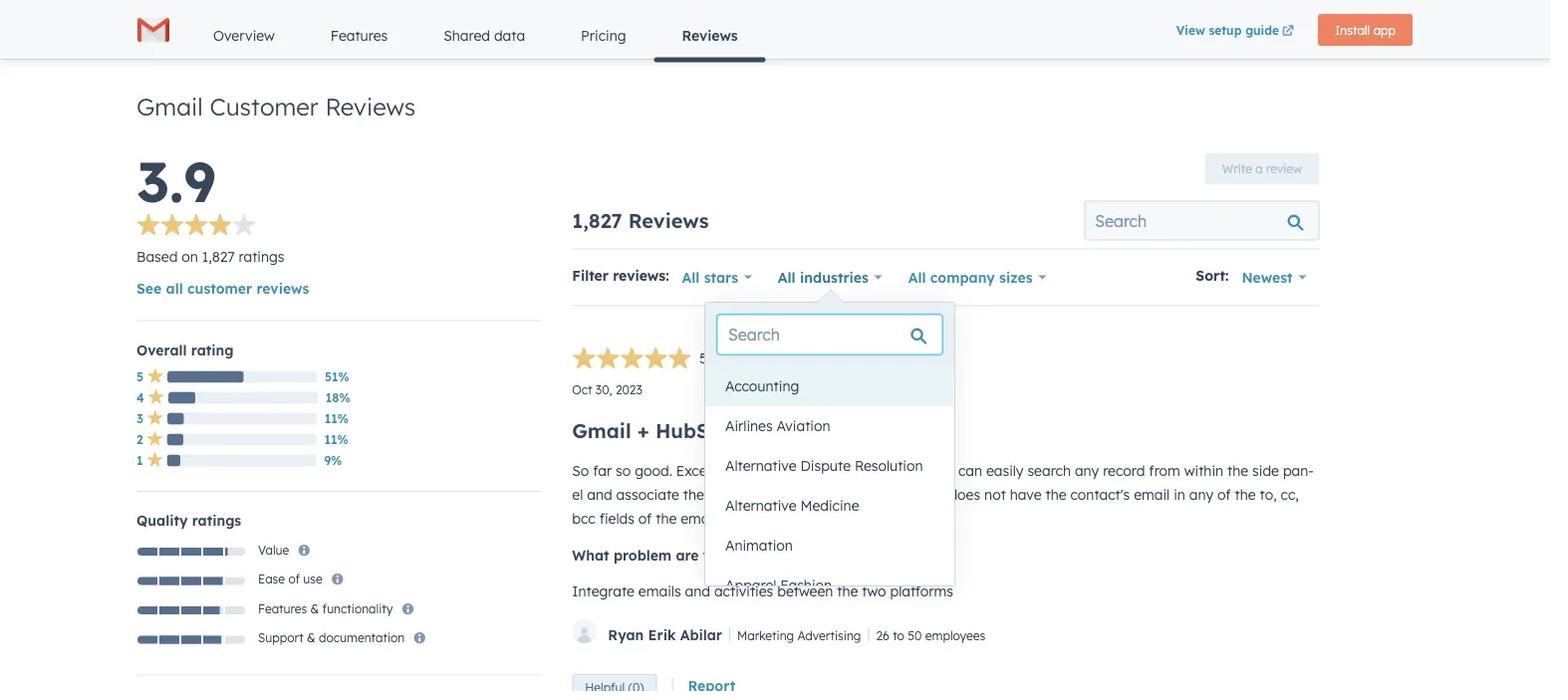 Task type: locate. For each thing, give the bounding box(es) containing it.
gmail for gmail customer reviews
[[137, 91, 203, 121]]

navigation
[[185, 12, 1168, 62]]

2 horizontal spatial all
[[909, 268, 926, 286]]

employees
[[926, 628, 986, 643]]

26
[[877, 628, 890, 643]]

alternative down airlines
[[726, 458, 797, 475]]

alternative dispute resolution
[[726, 458, 924, 475]]

email
[[709, 486, 745, 503], [909, 486, 945, 503], [1135, 486, 1170, 503], [681, 510, 717, 527]]

all industries button
[[765, 257, 896, 297]]

sizes
[[1000, 268, 1033, 286]]

even
[[837, 486, 868, 503]]

1 all from the left
[[682, 268, 700, 286]]

contact's
[[1071, 486, 1131, 503]]

11%
[[325, 412, 349, 427], [325, 433, 349, 448]]

0 vertical spatial reviews
[[682, 27, 738, 44]]

0 vertical spatial record
[[1104, 462, 1146, 479]]

problem
[[614, 547, 672, 564]]

0 vertical spatial 11% button
[[325, 409, 349, 429]]

see all customer reviews
[[137, 279, 309, 297]]

the down associate
[[656, 510, 677, 527]]

based on 1,827 ratings
[[137, 248, 284, 265]]

1 vertical spatial any
[[1190, 486, 1214, 503]]

1 horizontal spatial and
[[685, 583, 711, 600]]

1 horizontal spatial if
[[924, 462, 933, 479]]

51%
[[325, 370, 350, 385]]

26 to 50 employees
[[877, 628, 986, 643]]

list box containing accounting
[[706, 367, 955, 606]]

all left company
[[909, 268, 926, 286]]

to
[[748, 486, 762, 503], [780, 547, 795, 564], [893, 628, 905, 643]]

2 11% button from the top
[[325, 430, 349, 450]]

1 horizontal spatial gmail
[[572, 418, 632, 443]]

all industries
[[778, 268, 869, 286]]

email down that on the left bottom
[[709, 486, 745, 503]]

& down use
[[311, 601, 319, 616]]

11% down 18%
[[325, 412, 349, 427]]

1 alternative from the top
[[726, 458, 797, 475]]

1,827
[[572, 208, 623, 233], [202, 248, 235, 265]]

0 vertical spatial &
[[311, 601, 319, 616]]

0 vertical spatial gmail
[[137, 91, 203, 121]]

view
[[1177, 22, 1206, 37]]

1 vertical spatial ratings
[[192, 512, 241, 530]]

0 vertical spatial have
[[808, 462, 840, 479]]

have right not
[[1010, 486, 1042, 503]]

if left we
[[924, 462, 933, 479]]

could
[[769, 462, 804, 479]]

and down what problem are you trying to solve?
[[685, 583, 711, 600]]

record down alternative dispute resolution
[[791, 486, 833, 503]]

animation button
[[706, 526, 955, 566]]

airlines
[[726, 418, 773, 435]]

1 horizontal spatial record
[[1104, 462, 1146, 479]]

filter
[[572, 267, 609, 285]]

2 11% from the top
[[325, 433, 349, 448]]

newest
[[1242, 268, 1293, 286]]

0 vertical spatial of
[[1218, 486, 1232, 503]]

& for features
[[311, 601, 319, 616]]

Search reviews search field
[[1085, 201, 1320, 241]]

ryan erik abilar
[[608, 626, 723, 644]]

1 vertical spatial 11% button
[[325, 430, 349, 450]]

gmail for gmail + hubspot
[[572, 418, 632, 443]]

0 vertical spatial 1,827
[[572, 208, 623, 233]]

all
[[682, 268, 700, 286], [778, 268, 796, 286], [909, 268, 926, 286]]

oct
[[572, 383, 593, 398]]

write a review
[[1223, 161, 1303, 176]]

1 horizontal spatial features
[[331, 27, 388, 44]]

1
[[137, 453, 143, 468]]

0 horizontal spatial record
[[791, 486, 833, 503]]

what problem are you trying to solve?
[[572, 547, 842, 564]]

list box
[[706, 367, 955, 606]]

the down better at the bottom right of the page
[[884, 486, 906, 503]]

of left use
[[288, 572, 300, 587]]

0 vertical spatial ratings
[[239, 248, 284, 265]]

erik
[[649, 626, 676, 644]]

fields
[[600, 510, 635, 527]]

alternative for alternative dispute resolution
[[726, 458, 797, 475]]

accounting button
[[706, 367, 955, 407]]

0 vertical spatial and
[[587, 486, 613, 503]]

the down search
[[1046, 486, 1067, 503]]

1 horizontal spatial 1,827
[[572, 208, 623, 233]]

reviews:
[[613, 267, 669, 285]]

ratings up reviews
[[239, 248, 284, 265]]

1 vertical spatial of
[[639, 510, 652, 527]]

1 vertical spatial 1,827
[[202, 248, 235, 265]]

search
[[1028, 462, 1072, 479]]

if right even
[[872, 486, 881, 503]]

1 vertical spatial gmail
[[572, 418, 632, 443]]

to down it
[[748, 486, 762, 503]]

1,827 up filter
[[572, 208, 623, 233]]

any right in
[[1190, 486, 1214, 503]]

shared
[[444, 27, 490, 44]]

0 horizontal spatial any
[[1075, 462, 1100, 479]]

industries
[[800, 268, 869, 286]]

50
[[908, 628, 922, 643]]

0 horizontal spatial gmail
[[137, 91, 203, 121]]

reviews
[[257, 279, 309, 297]]

hubspot
[[656, 418, 743, 443]]

gmail
[[137, 91, 203, 121], [572, 418, 632, 443]]

integrate emails and activities between the two platforms
[[572, 583, 954, 600]]

ratings right quality
[[192, 512, 241, 530]]

view setup guide
[[1177, 22, 1280, 37]]

11% up 9% button
[[325, 433, 349, 448]]

1 11% button from the top
[[325, 409, 349, 429]]

1 horizontal spatial have
[[1010, 486, 1042, 503]]

9%
[[324, 454, 342, 469]]

all company sizes
[[909, 268, 1033, 286]]

0 horizontal spatial and
[[587, 486, 613, 503]]

& right support
[[307, 631, 316, 646]]

gmail customer reviews
[[137, 91, 416, 121]]

integrate
[[572, 583, 635, 600]]

0 horizontal spatial if
[[872, 486, 881, 503]]

2 vertical spatial of
[[288, 572, 300, 587]]

1,827 right on
[[202, 248, 235, 265]]

alternative inside "button"
[[726, 497, 797, 515]]

1 horizontal spatial all
[[778, 268, 796, 286]]

all inside dropdown button
[[778, 268, 796, 286]]

install app link
[[1319, 14, 1413, 46]]

email up what problem are you trying to solve?
[[681, 510, 717, 527]]

gmail up "far"
[[572, 418, 632, 443]]

11% button down 18%
[[325, 409, 349, 429]]

record
[[1104, 462, 1146, 479], [791, 486, 833, 503]]

features inside button
[[331, 27, 388, 44]]

from
[[1150, 462, 1181, 479]]

0 horizontal spatial features
[[258, 601, 307, 616]]

within
[[1185, 462, 1224, 479]]

any up contact's
[[1075, 462, 1100, 479]]

solve?
[[799, 547, 842, 564]]

record up contact's
[[1104, 462, 1146, 479]]

1 vertical spatial and
[[685, 583, 711, 600]]

and down "far"
[[587, 486, 613, 503]]

dispute
[[801, 458, 851, 475]]

0 vertical spatial features
[[331, 27, 388, 44]]

of down associate
[[639, 510, 652, 527]]

activities
[[715, 583, 774, 600]]

1 vertical spatial alternative
[[726, 497, 797, 515]]

ryan
[[608, 626, 644, 644]]

customer
[[187, 279, 252, 297]]

2 alternative from the top
[[726, 497, 797, 515]]

sort:
[[1196, 267, 1229, 285]]

features
[[331, 27, 388, 44], [258, 601, 307, 616]]

overall rating meter
[[137, 213, 256, 241], [572, 346, 723, 374], [137, 547, 246, 557], [137, 577, 246, 587], [137, 606, 246, 616], [137, 636, 246, 646]]

1 vertical spatial &
[[307, 631, 316, 646]]

alternative inside button
[[726, 458, 797, 475]]

all stars button
[[669, 257, 765, 297]]

1 horizontal spatial to
[[780, 547, 795, 564]]

all left industries
[[778, 268, 796, 286]]

the left two
[[838, 583, 859, 600]]

trying
[[734, 547, 776, 564]]

of down within
[[1218, 486, 1232, 503]]

0 horizontal spatial to
[[748, 486, 762, 503]]

0 vertical spatial 11%
[[325, 412, 349, 427]]

all company sizes button
[[909, 268, 1033, 286]]

features for features & functionality
[[258, 601, 307, 616]]

all for all company sizes
[[909, 268, 926, 286]]

to right the 26
[[893, 628, 905, 643]]

1 vertical spatial to
[[780, 547, 795, 564]]

3 all from the left
[[909, 268, 926, 286]]

0 horizontal spatial all
[[682, 268, 700, 286]]

abilar
[[681, 626, 723, 644]]

1 vertical spatial 11%
[[325, 433, 349, 448]]

3.9
[[137, 146, 216, 216]]

have left the "been"
[[808, 462, 840, 479]]

0 vertical spatial to
[[748, 486, 762, 503]]

0 vertical spatial any
[[1075, 462, 1100, 479]]

gmail up 3.9
[[137, 91, 203, 121]]

alternative
[[726, 458, 797, 475], [726, 497, 797, 515]]

navigation containing overview
[[185, 12, 1168, 62]]

been
[[844, 462, 876, 479]]

2 all from the left
[[778, 268, 796, 286]]

0 vertical spatial alternative
[[726, 458, 797, 475]]

2 vertical spatial to
[[893, 628, 905, 643]]

overview
[[213, 27, 275, 44]]

all left stars
[[682, 268, 700, 286]]

1 vertical spatial if
[[872, 486, 881, 503]]

2 horizontal spatial to
[[893, 628, 905, 643]]

to up apparel fashion
[[780, 547, 795, 564]]

11% button for 3
[[325, 409, 349, 429]]

write a review button
[[1206, 153, 1320, 185]]

1 11% from the top
[[325, 412, 349, 427]]

any
[[1075, 462, 1100, 479], [1190, 486, 1214, 503]]

1 vertical spatial features
[[258, 601, 307, 616]]

11% button up 9% button
[[325, 430, 349, 450]]

side
[[1253, 462, 1280, 479]]

alternative down it
[[726, 497, 797, 515]]

the
[[1228, 462, 1249, 479], [684, 486, 705, 503], [766, 486, 787, 503], [884, 486, 906, 503], [1046, 486, 1067, 503], [1235, 486, 1257, 503], [656, 510, 677, 527], [838, 583, 859, 600]]

1,827 reviews
[[572, 208, 709, 233]]



Task type: describe. For each thing, give the bounding box(es) containing it.
all company sizes button
[[896, 257, 1060, 297]]

1 vertical spatial record
[[791, 486, 833, 503]]

30,
[[596, 383, 613, 398]]

1 vertical spatial have
[[1010, 486, 1042, 503]]

3
[[137, 412, 143, 427]]

features for features
[[331, 27, 388, 44]]

view setup guide link
[[1168, 14, 1307, 46]]

marketing
[[738, 628, 795, 643]]

airlines aviation button
[[706, 407, 955, 447]]

ease
[[258, 572, 285, 587]]

overall rating meter for support & documentation
[[137, 636, 246, 646]]

all stars
[[682, 268, 739, 286]]

see all customer reviews link
[[137, 279, 309, 297]]

use
[[303, 572, 323, 587]]

overview button
[[185, 12, 303, 60]]

to inside so far so good. except that it could have been better if we can easily search any record from within the side pan el and associate the email to the record even if the email does not have the contact's email in any of the to, cc, bcc fields of the email
[[748, 486, 762, 503]]

ease of use
[[258, 572, 323, 587]]

& for support
[[307, 631, 316, 646]]

0 vertical spatial if
[[924, 462, 933, 479]]

support & documentation
[[258, 631, 405, 646]]

pan
[[1284, 462, 1315, 479]]

51% of users left a 5 star review. progress bar
[[168, 371, 244, 383]]

the left side
[[1228, 462, 1249, 479]]

all stars button
[[682, 268, 739, 286]]

on
[[182, 248, 198, 265]]

install app
[[1336, 22, 1396, 37]]

rating
[[191, 341, 234, 359]]

18% button
[[326, 388, 350, 408]]

11% for 2
[[325, 433, 349, 448]]

overall rating meter containing 5/5
[[572, 346, 723, 374]]

are
[[676, 547, 699, 564]]

5 button
[[137, 367, 168, 388]]

1 button
[[137, 450, 167, 471]]

reviews button
[[654, 12, 766, 62]]

overall rating meter for ease of use
[[137, 577, 246, 587]]

overall rating meter for value
[[137, 547, 246, 557]]

easily
[[987, 462, 1024, 479]]

customer
[[210, 91, 319, 121]]

a
[[1256, 161, 1264, 176]]

shared data button
[[416, 12, 553, 60]]

+
[[638, 418, 650, 443]]

0 horizontal spatial 1,827
[[202, 248, 235, 265]]

quality
[[137, 512, 188, 530]]

11% of users left a 3 star review. progress bar
[[167, 413, 184, 425]]

18% of users left a 4 star review. progress bar
[[168, 392, 195, 404]]

pricing button
[[553, 12, 654, 60]]

features button
[[303, 12, 416, 60]]

1 horizontal spatial any
[[1190, 486, 1214, 503]]

install
[[1336, 22, 1371, 37]]

1 horizontal spatial of
[[639, 510, 652, 527]]

documentation
[[319, 631, 405, 646]]

all
[[166, 279, 183, 297]]

2 horizontal spatial of
[[1218, 486, 1232, 503]]

2 vertical spatial reviews
[[629, 208, 709, 233]]

not
[[985, 486, 1007, 503]]

oct 30, 2023
[[572, 383, 643, 398]]

so
[[616, 462, 631, 479]]

all for all stars
[[682, 268, 700, 286]]

far
[[593, 462, 612, 479]]

review
[[1267, 161, 1303, 176]]

alternative dispute resolution button
[[706, 447, 955, 486]]

reviews inside button
[[682, 27, 738, 44]]

airlines aviation
[[726, 418, 831, 435]]

bcc
[[572, 510, 596, 527]]

email down from in the right bottom of the page
[[1135, 486, 1170, 503]]

between
[[778, 583, 834, 600]]

marketing advertising
[[738, 628, 862, 643]]

4
[[137, 391, 144, 406]]

alternative for alternative medicine
[[726, 497, 797, 515]]

you
[[704, 547, 730, 564]]

so far so good. except that it could have been better if we can easily search any record from within the side pan el and associate the email to the record even if the email does not have the contact's email in any of the to, cc, bcc fields of the email
[[572, 462, 1315, 527]]

what
[[572, 547, 610, 564]]

the down 'could'
[[766, 486, 787, 503]]

features & functionality
[[258, 601, 393, 616]]

11% button for 2
[[325, 430, 349, 450]]

9% button
[[324, 451, 342, 471]]

shared data
[[444, 27, 525, 44]]

overall rating meter for features & functionality
[[137, 606, 246, 616]]

medicine
[[801, 497, 860, 515]]

emails
[[639, 583, 681, 600]]

and inside so far so good. except that it could have been better if we can easily search any record from within the side pan el and associate the email to the record even if the email does not have the contact's email in any of the to, cc, bcc fields of the email
[[587, 486, 613, 503]]

data
[[494, 27, 525, 44]]

aviation
[[777, 418, 831, 435]]

email down we
[[909, 486, 945, 503]]

it
[[756, 462, 765, 479]]

the left to,
[[1235, 486, 1257, 503]]

better
[[880, 462, 920, 479]]

accounting
[[726, 378, 800, 395]]

apparel fashion
[[726, 577, 832, 595]]

value
[[258, 543, 289, 558]]

does
[[949, 486, 981, 503]]

0 horizontal spatial have
[[808, 462, 840, 479]]

11% of users left a 2 star review. progress bar
[[167, 434, 183, 446]]

that
[[725, 462, 752, 479]]

1 vertical spatial reviews
[[325, 91, 416, 121]]

see
[[137, 279, 162, 297]]

3 button
[[137, 409, 167, 430]]

the down except
[[684, 486, 705, 503]]

associate
[[617, 486, 680, 503]]

newest button
[[1242, 268, 1293, 286]]

9% of users left a 1 star review. progress bar
[[167, 455, 180, 467]]

0 horizontal spatial of
[[288, 572, 300, 587]]

good.
[[635, 462, 673, 479]]

Search search field
[[718, 315, 943, 355]]

11% for 3
[[325, 412, 349, 427]]

all for all industries
[[778, 268, 796, 286]]

newest button
[[1229, 257, 1320, 297]]

alternative medicine
[[726, 497, 860, 515]]

fashion
[[781, 577, 832, 595]]

functionality
[[323, 601, 393, 616]]

all industries button
[[778, 268, 869, 286]]



Task type: vqa. For each thing, say whether or not it's contained in the screenshot.
Marketing link
no



